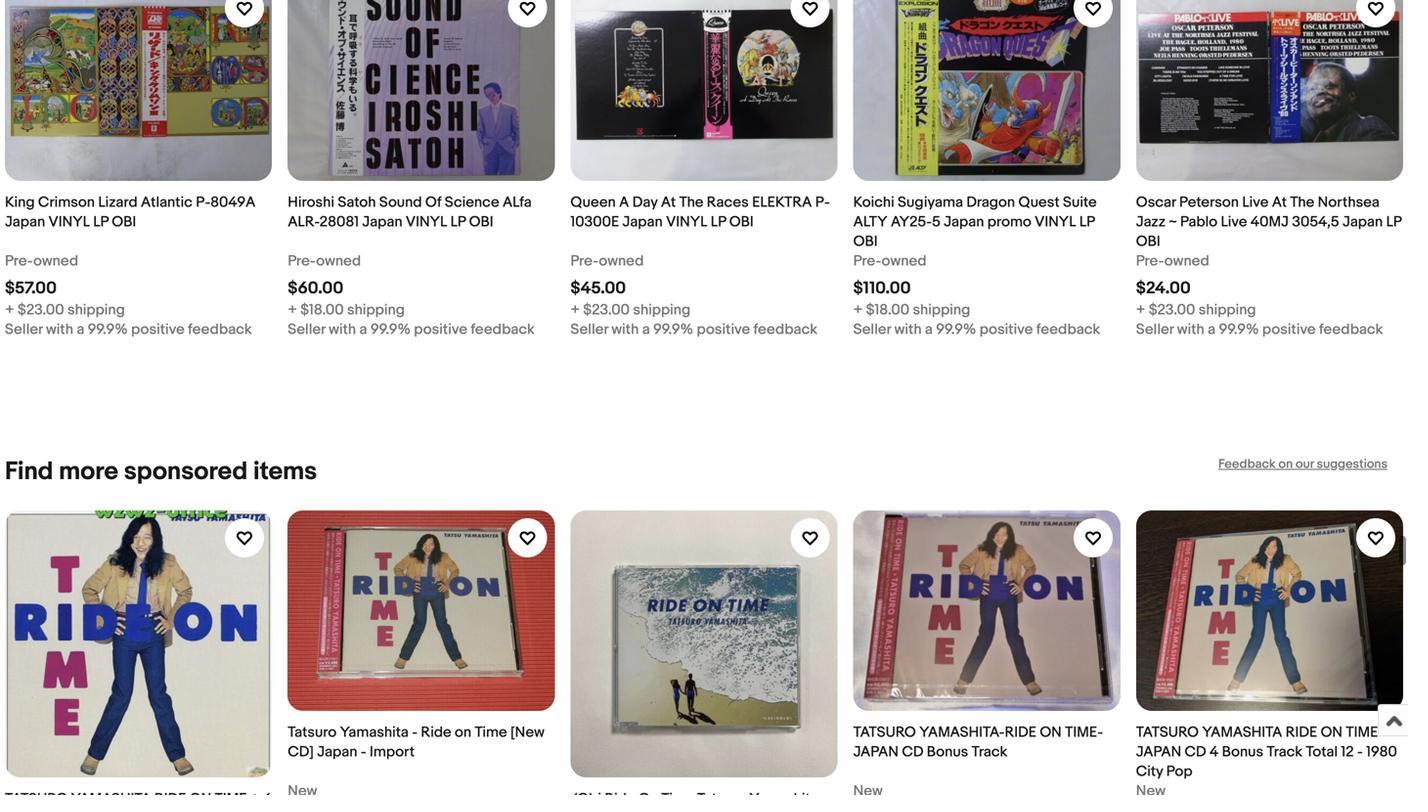 Task type: vqa. For each thing, say whether or not it's contained in the screenshot.
King
yes



Task type: locate. For each thing, give the bounding box(es) containing it.
japan for tatsuro yamashita-ride on time- japan cd bonus track
[[854, 743, 899, 761]]

obi down jazz
[[1137, 233, 1161, 250]]

japan down sound
[[362, 213, 403, 231]]

with
[[46, 321, 73, 338], [612, 321, 639, 338], [329, 321, 356, 338], [895, 321, 922, 338], [1178, 321, 1205, 338]]

feedback inside pre-owned $60.00 + $18.00 shipping seller with a 99.9% positive feedback
[[471, 321, 535, 338]]

1 vertical spatial on
[[455, 724, 472, 741]]

1 horizontal spatial cd
[[1185, 743, 1207, 761]]

sugiyama
[[898, 194, 964, 211]]

99.9% inside pre-owned $45.00 + $23.00 shipping seller with a 99.9% positive feedback
[[654, 321, 694, 338]]

1 + from the left
[[5, 301, 14, 319]]

$18.00 inside koichi sugiyama dragon quest suite alty ay25-5 japan promo vinyl lp obi pre-owned $110.00 + $18.00 shipping seller with a 99.9% positive feedback
[[866, 301, 910, 319]]

[new
[[511, 724, 545, 741]]

$23.00 down $45.00
[[583, 301, 630, 319]]

99.9% inside oscar peterson live at the northsea jazz ~ pablo live 40mj 3054,5 japan   lp obi pre-owned $24.00 + $23.00 shipping seller with a 99.9% positive feedback
[[1219, 321, 1260, 338]]

+ inside "pre-owned $57.00 + $23.00 shipping seller with a 99.9% positive feedback"
[[5, 301, 14, 319]]

4 owned from the left
[[882, 252, 927, 270]]

+ $18.00 shipping text field
[[854, 300, 971, 320]]

2 + $23.00 shipping text field from the left
[[1137, 300, 1257, 320]]

with inside koichi sugiyama dragon quest suite alty ay25-5 japan promo vinyl lp obi pre-owned $110.00 + $18.00 shipping seller with a 99.9% positive feedback
[[895, 321, 922, 338]]

with inside pre-owned $45.00 + $23.00 shipping seller with a 99.9% positive feedback
[[612, 321, 639, 338]]

3 with from the left
[[329, 321, 356, 338]]

obi down the races
[[730, 213, 754, 231]]

0 horizontal spatial track
[[972, 743, 1008, 761]]

pre- up $24.00 text field
[[1137, 252, 1165, 270]]

feedback for $60.00
[[471, 321, 535, 338]]

vinyl down quest
[[1035, 213, 1077, 231]]

positive inside koichi sugiyama dragon quest suite alty ay25-5 japan promo vinyl lp obi pre-owned $110.00 + $18.00 shipping seller with a 99.9% positive feedback
[[980, 321, 1034, 338]]

time
[[475, 724, 507, 741]]

koichi sugiyama dragon quest suite alty ay25-5 japan promo vinyl lp obi pre-owned $110.00 + $18.00 shipping seller with a 99.9% positive feedback
[[854, 194, 1101, 338]]

japan
[[854, 743, 899, 761], [1137, 743, 1182, 761]]

tatsuro
[[288, 724, 337, 741]]

japan down northsea
[[1343, 213, 1384, 231]]

feedback inside oscar peterson live at the northsea jazz ~ pablo live 40mj 3054,5 japan   lp obi pre-owned $24.00 + $23.00 shipping seller with a 99.9% positive feedback
[[1320, 321, 1384, 338]]

$23.00 inside pre-owned $45.00 + $23.00 shipping seller with a 99.9% positive feedback
[[583, 301, 630, 319]]

2 bonus from the left
[[1223, 743, 1264, 761]]

28081
[[320, 213, 359, 231]]

lp down the races
[[711, 213, 726, 231]]

shipping inside "pre-owned $57.00 + $23.00 shipping seller with a 99.9% positive feedback"
[[67, 301, 125, 319]]

live down peterson
[[1221, 213, 1248, 231]]

5 + from the left
[[1137, 301, 1146, 319]]

$18.00 down $110.00
[[866, 301, 910, 319]]

3 $23.00 from the left
[[1149, 301, 1196, 319]]

science
[[445, 194, 500, 211]]

races
[[707, 194, 749, 211]]

seller with a 99.9% positive feedback text field for $24.00
[[1137, 320, 1384, 339]]

- down yamashita
[[361, 743, 367, 761]]

1 $23.00 from the left
[[18, 301, 64, 319]]

seller down $45.00
[[571, 321, 609, 338]]

5 pre- from the left
[[1137, 252, 1165, 270]]

a inside oscar peterson live at the northsea jazz ~ pablo live 40mj 3054,5 japan   lp obi pre-owned $24.00 + $23.00 shipping seller with a 99.9% positive feedback
[[1208, 321, 1216, 338]]

0 horizontal spatial pre-owned text field
[[288, 251, 361, 271]]

vinyl down "of"
[[406, 213, 447, 231]]

3 pre- from the left
[[288, 252, 316, 270]]

alty
[[854, 213, 888, 231]]

ride inside the tatsuro yamashita-ride on time- japan cd bonus track
[[1005, 724, 1037, 741]]

1 horizontal spatial on
[[1321, 724, 1343, 741]]

0 horizontal spatial seller with a 99.9% positive feedback text field
[[571, 320, 818, 339]]

with down + $18.00 shipping text box
[[329, 321, 356, 338]]

4 with from the left
[[895, 321, 922, 338]]

positive for $57.00
[[131, 321, 185, 338]]

with for $45.00
[[612, 321, 639, 338]]

owned
[[33, 252, 78, 270], [599, 252, 644, 270], [316, 252, 361, 270], [882, 252, 927, 270], [1165, 252, 1210, 270]]

2 horizontal spatial $23.00
[[1149, 301, 1196, 319]]

city
[[1137, 763, 1164, 781]]

1 horizontal spatial japan
[[1137, 743, 1182, 761]]

0 horizontal spatial $18.00
[[301, 301, 344, 319]]

ride up total
[[1286, 724, 1318, 741]]

pre-owned text field up $24.00 text field
[[1137, 251, 1210, 271]]

tatsuro for tatsuro yamashita-ride on time- japan cd bonus track
[[854, 724, 916, 741]]

seller with a 99.9% positive feedback text field for $110.00
[[854, 320, 1101, 339]]

1 horizontal spatial $18.00
[[866, 301, 910, 319]]

1 horizontal spatial the
[[1291, 194, 1315, 211]]

yamashita
[[1203, 724, 1283, 741]]

1 track from the left
[[972, 743, 1008, 761]]

+ for $60.00
[[288, 301, 297, 319]]

2 cd from the left
[[1185, 743, 1207, 761]]

vinyl inside queen a day at the races elektra p- 10300e japan  vinyl lp obi
[[666, 213, 708, 231]]

0 horizontal spatial on
[[455, 724, 472, 741]]

2 horizontal spatial seller with a 99.9% positive feedback text field
[[854, 320, 1101, 339]]

owned up $45.00 text box at the top left
[[599, 252, 644, 270]]

3 shipping from the left
[[347, 301, 405, 319]]

99.9% inside "pre-owned $57.00 + $23.00 shipping seller with a 99.9% positive feedback"
[[88, 321, 128, 338]]

jazz
[[1137, 213, 1166, 231]]

a inside "pre-owned $57.00 + $23.00 shipping seller with a 99.9% positive feedback"
[[77, 321, 84, 338]]

0 horizontal spatial cd
[[902, 743, 924, 761]]

1 seller from the left
[[5, 321, 43, 338]]

1 horizontal spatial bonus
[[1223, 743, 1264, 761]]

1 + $23.00 shipping text field from the left
[[5, 300, 125, 320]]

1 pre-owned text field from the left
[[288, 251, 361, 271]]

1 horizontal spatial pre-owned text field
[[571, 251, 644, 271]]

2 tatsuro from the left
[[1137, 724, 1199, 741]]

1 shipping from the left
[[67, 301, 125, 319]]

bonus down yamashita-
[[927, 743, 969, 761]]

1 feedback from the left
[[188, 321, 252, 338]]

japan inside the tatsuro yamashita-ride on time- japan cd bonus track
[[854, 743, 899, 761]]

5 99.9% from the left
[[1219, 321, 1260, 338]]

1 seller with a 99.9% positive feedback text field from the left
[[5, 320, 252, 339]]

1 horizontal spatial pre-owned text field
[[1137, 251, 1210, 271]]

on left our
[[1279, 457, 1293, 472]]

pre-owned text field for $45.00
[[571, 251, 644, 271]]

$60.00
[[288, 278, 344, 299]]

4 positive from the left
[[980, 321, 1034, 338]]

lp down science
[[451, 213, 466, 231]]

seller down $24.00
[[1137, 321, 1174, 338]]

tatsuro up the pop
[[1137, 724, 1199, 741]]

1 on from the left
[[1040, 724, 1062, 741]]

+ inside pre-owned $45.00 + $23.00 shipping seller with a 99.9% positive feedback
[[571, 301, 580, 319]]

at right day
[[661, 194, 676, 211]]

5
[[932, 213, 941, 231]]

pre- inside "pre-owned $57.00 + $23.00 shipping seller with a 99.9% positive feedback"
[[5, 252, 33, 270]]

1 cd from the left
[[902, 743, 924, 761]]

vinyl
[[48, 213, 90, 231], [666, 213, 708, 231], [406, 213, 447, 231], [1035, 213, 1077, 231]]

owned up $24.00
[[1165, 252, 1210, 270]]

5 seller from the left
[[1137, 321, 1174, 338]]

seller inside koichi sugiyama dragon quest suite alty ay25-5 japan promo vinyl lp obi pre-owned $110.00 + $18.00 shipping seller with a 99.9% positive feedback
[[854, 321, 891, 338]]

$23.00 down $57.00
[[18, 301, 64, 319]]

+ $23.00 shipping text field
[[5, 300, 125, 320], [1137, 300, 1257, 320]]

2 positive from the left
[[697, 321, 751, 338]]

3 seller with a 99.9% positive feedback text field from the left
[[854, 320, 1101, 339]]

obi down alty
[[854, 233, 878, 250]]

japan down day
[[623, 213, 663, 231]]

lp inside hiroshi satoh sound of science alfa alr-28081 japan  vinyl lp obi
[[451, 213, 466, 231]]

cd left "4"
[[1185, 743, 1207, 761]]

p- inside queen a day at the races elektra p- 10300e japan  vinyl lp obi
[[816, 194, 830, 211]]

8049a
[[210, 194, 256, 211]]

dragon
[[967, 194, 1016, 211]]

+ for $45.00
[[571, 301, 580, 319]]

pre-owned text field up $45.00 text box at the top left
[[571, 251, 644, 271]]

1 bonus from the left
[[927, 743, 969, 761]]

2 group from the top
[[5, 511, 1404, 795]]

1980
[[1367, 743, 1398, 761]]

shipping for $60.00
[[347, 301, 405, 319]]

at inside queen a day at the races elektra p- 10300e japan  vinyl lp obi
[[661, 194, 676, 211]]

2 pre-owned text field from the left
[[1137, 251, 1210, 271]]

99.9%
[[88, 321, 128, 338], [654, 321, 694, 338], [371, 321, 411, 338], [937, 321, 977, 338], [1219, 321, 1260, 338]]

1 japan from the left
[[854, 743, 899, 761]]

5 owned from the left
[[1165, 252, 1210, 270]]

1 pre-owned text field from the left
[[5, 251, 78, 271]]

japan inside hiroshi satoh sound of science alfa alr-28081 japan  vinyl lp obi
[[362, 213, 403, 231]]

owned for $60.00
[[316, 252, 361, 270]]

lp inside oscar peterson live at the northsea jazz ~ pablo live 40mj 3054,5 japan   lp obi pre-owned $24.00 + $23.00 shipping seller with a 99.9% positive feedback
[[1387, 213, 1402, 231]]

Pre-owned text field
[[5, 251, 78, 271], [571, 251, 644, 271], [854, 251, 927, 271]]

0 horizontal spatial p-
[[196, 194, 210, 211]]

0 horizontal spatial on
[[1040, 724, 1062, 741]]

+ inside pre-owned $60.00 + $18.00 shipping seller with a 99.9% positive feedback
[[288, 301, 297, 319]]

4 lp from the left
[[1080, 213, 1095, 231]]

- right 12
[[1358, 743, 1364, 761]]

live up 40mj
[[1243, 194, 1269, 211]]

a inside koichi sugiyama dragon quest suite alty ay25-5 japan promo vinyl lp obi pre-owned $110.00 + $18.00 shipping seller with a 99.9% positive feedback
[[925, 321, 933, 338]]

3 pre-owned text field from the left
[[854, 251, 927, 271]]

4 vinyl from the left
[[1035, 213, 1077, 231]]

1 horizontal spatial seller with a 99.9% positive feedback text field
[[288, 320, 535, 339]]

$18.00
[[301, 301, 344, 319], [866, 301, 910, 319]]

items
[[253, 457, 317, 487]]

1 horizontal spatial track
[[1267, 743, 1303, 761]]

ride left time-
[[1005, 724, 1037, 741]]

pre-owned text field for $57.00
[[5, 251, 78, 271]]

1 horizontal spatial p-
[[816, 194, 830, 211]]

pre- up $45.00 text box at the top left
[[571, 252, 599, 270]]

2 track from the left
[[1267, 743, 1303, 761]]

bonus
[[927, 743, 969, 761], [1223, 743, 1264, 761]]

3 + from the left
[[288, 301, 297, 319]]

on for time
[[1321, 724, 1343, 741]]

shipping inside pre-owned $45.00 + $23.00 shipping seller with a 99.9% positive feedback
[[633, 301, 691, 319]]

seller down $110.00 text field
[[854, 321, 891, 338]]

with down $57.00
[[46, 321, 73, 338]]

2 vinyl from the left
[[666, 213, 708, 231]]

1 vinyl from the left
[[48, 213, 90, 231]]

with down + $18.00 shipping text field
[[895, 321, 922, 338]]

on inside tatsuro yamashita ride on time japan cd 4 bonus track total 12 - 1980 city pop
[[1321, 724, 1343, 741]]

$18.00 inside pre-owned $60.00 + $18.00 shipping seller with a 99.9% positive feedback
[[301, 301, 344, 319]]

the for queen a day at the races elektra p- 10300e japan  vinyl lp obi
[[680, 194, 704, 211]]

5 positive from the left
[[1263, 321, 1316, 338]]

on left time-
[[1040, 724, 1062, 741]]

1 99.9% from the left
[[88, 321, 128, 338]]

2 pre- from the left
[[571, 252, 599, 270]]

with inside pre-owned $60.00 + $18.00 shipping seller with a 99.9% positive feedback
[[329, 321, 356, 338]]

koichi
[[854, 194, 895, 211]]

feedback inside koichi sugiyama dragon quest suite alty ay25-5 japan promo vinyl lp obi pre-owned $110.00 + $18.00 shipping seller with a 99.9% positive feedback
[[1037, 321, 1101, 338]]

japan inside the king crimson lizard atlantic p-8049a japan  vinyl lp obi
[[5, 213, 45, 231]]

Seller with a 99.9% positive feedback text field
[[571, 320, 818, 339], [1137, 320, 1384, 339]]

10300e
[[571, 213, 619, 231]]

japan inside oscar peterson live at the northsea jazz ~ pablo live 40mj 3054,5 japan   lp obi pre-owned $24.00 + $23.00 shipping seller with a 99.9% positive feedback
[[1343, 213, 1384, 231]]

on up total
[[1321, 724, 1343, 741]]

0 vertical spatial group
[[5, 0, 1404, 339]]

shipping for $45.00
[[633, 301, 691, 319]]

1 horizontal spatial + $23.00 shipping text field
[[1137, 300, 1257, 320]]

with inside "pre-owned $57.00 + $23.00 shipping seller with a 99.9% positive feedback"
[[46, 321, 73, 338]]

pre-owned text field for $60.00
[[288, 251, 361, 271]]

bonus down yamashita
[[1223, 743, 1264, 761]]

1 vertical spatial live
[[1221, 213, 1248, 231]]

2 seller with a 99.9% positive feedback text field from the left
[[1137, 320, 1384, 339]]

track
[[972, 743, 1008, 761], [1267, 743, 1303, 761]]

4
[[1210, 743, 1219, 761]]

pre-
[[5, 252, 33, 270], [571, 252, 599, 270], [288, 252, 316, 270], [854, 252, 882, 270], [1137, 252, 1165, 270]]

positive inside "pre-owned $57.00 + $23.00 shipping seller with a 99.9% positive feedback"
[[131, 321, 185, 338]]

at
[[661, 194, 676, 211], [1273, 194, 1288, 211]]

with for $60.00
[[329, 321, 356, 338]]

live
[[1243, 194, 1269, 211], [1221, 213, 1248, 231]]

1 horizontal spatial -
[[412, 724, 418, 741]]

owned inside pre-owned $45.00 + $23.00 shipping seller with a 99.9% positive feedback
[[599, 252, 644, 270]]

time
[[1347, 724, 1379, 741]]

japan inside tatsuro yamashita ride on time japan cd 4 bonus track total 12 - 1980 city pop
[[1137, 743, 1182, 761]]

1 horizontal spatial ride
[[1286, 724, 1318, 741]]

2 shipping from the left
[[633, 301, 691, 319]]

on
[[1040, 724, 1062, 741], [1321, 724, 1343, 741]]

owned up $110.00 text field
[[882, 252, 927, 270]]

2 seller from the left
[[571, 321, 609, 338]]

positive inside oscar peterson live at the northsea jazz ~ pablo live 40mj 3054,5 japan   lp obi pre-owned $24.00 + $23.00 shipping seller with a 99.9% positive feedback
[[1263, 321, 1316, 338]]

None text field
[[854, 782, 883, 795]]

lp down suite
[[1080, 213, 1095, 231]]

~
[[1170, 213, 1178, 231]]

$23.00
[[18, 301, 64, 319], [583, 301, 630, 319], [1149, 301, 1196, 319]]

+ $23.00 shipping text field down $24.00 text field
[[1137, 300, 1257, 320]]

99.9% inside koichi sugiyama dragon quest suite alty ay25-5 japan promo vinyl lp obi pre-owned $110.00 + $18.00 shipping seller with a 99.9% positive feedback
[[937, 321, 977, 338]]

-
[[412, 724, 418, 741], [361, 743, 367, 761], [1358, 743, 1364, 761]]

2 horizontal spatial -
[[1358, 743, 1364, 761]]

feedback
[[188, 321, 252, 338], [754, 321, 818, 338], [471, 321, 535, 338], [1037, 321, 1101, 338], [1320, 321, 1384, 338]]

tatsuro inside the tatsuro yamashita-ride on time- japan cd bonus track
[[854, 724, 916, 741]]

vinyl inside hiroshi satoh sound of science alfa alr-28081 japan  vinyl lp obi
[[406, 213, 447, 231]]

3 a from the left
[[360, 321, 367, 338]]

4 a from the left
[[925, 321, 933, 338]]

owned for $57.00
[[33, 252, 78, 270]]

2 + from the left
[[571, 301, 580, 319]]

a inside pre-owned $60.00 + $18.00 shipping seller with a 99.9% positive feedback
[[360, 321, 367, 338]]

seller
[[5, 321, 43, 338], [571, 321, 609, 338], [288, 321, 326, 338], [854, 321, 891, 338], [1137, 321, 1174, 338]]

pre- inside pre-owned $45.00 + $23.00 shipping seller with a 99.9% positive feedback
[[571, 252, 599, 270]]

1 horizontal spatial seller with a 99.9% positive feedback text field
[[1137, 320, 1384, 339]]

lp down lizard
[[93, 213, 108, 231]]

$18.00 down $60.00
[[301, 301, 344, 319]]

owned inside "pre-owned $57.00 + $23.00 shipping seller with a 99.9% positive feedback"
[[33, 252, 78, 270]]

3 vinyl from the left
[[406, 213, 447, 231]]

pre- inside koichi sugiyama dragon quest suite alty ay25-5 japan promo vinyl lp obi pre-owned $110.00 + $18.00 shipping seller with a 99.9% positive feedback
[[854, 252, 882, 270]]

4 pre- from the left
[[854, 252, 882, 270]]

japan right 5
[[944, 213, 985, 231]]

1 positive from the left
[[131, 321, 185, 338]]

2 a from the left
[[642, 321, 650, 338]]

track inside the tatsuro yamashita-ride on time- japan cd bonus track
[[972, 743, 1008, 761]]

the up 3054,5 on the top
[[1291, 194, 1315, 211]]

1 seller with a 99.9% positive feedback text field from the left
[[571, 320, 818, 339]]

$60.00 text field
[[288, 278, 344, 299]]

4 seller from the left
[[854, 321, 891, 338]]

tatsuro yamashita-ride on time- japan cd bonus track
[[854, 724, 1104, 761]]

with down + $23.00 shipping text box
[[612, 321, 639, 338]]

0 horizontal spatial + $23.00 shipping text field
[[5, 300, 125, 320]]

3 seller from the left
[[288, 321, 326, 338]]

1 pre- from the left
[[5, 252, 33, 270]]

pre- up $57.00
[[5, 252, 33, 270]]

japan down king
[[5, 213, 45, 231]]

$23.00 inside oscar peterson live at the northsea jazz ~ pablo live 40mj 3054,5 japan   lp obi pre-owned $24.00 + $23.00 shipping seller with a 99.9% positive feedback
[[1149, 301, 1196, 319]]

cd for yamashita-
[[902, 743, 924, 761]]

feedback inside pre-owned $45.00 + $23.00 shipping seller with a 99.9% positive feedback
[[754, 321, 818, 338]]

vinyl inside koichi sugiyama dragon quest suite alty ay25-5 japan promo vinyl lp obi pre-owned $110.00 + $18.00 shipping seller with a 99.9% positive feedback
[[1035, 213, 1077, 231]]

tatsuro inside tatsuro yamashita ride on time japan cd 4 bonus track total 12 - 1980 city pop
[[1137, 724, 1199, 741]]

group
[[5, 0, 1404, 339], [5, 511, 1404, 795]]

0 horizontal spatial seller with a 99.9% positive feedback text field
[[5, 320, 252, 339]]

shipping for $57.00
[[67, 301, 125, 319]]

tatsuro left yamashita-
[[854, 724, 916, 741]]

seller inside "pre-owned $57.00 + $23.00 shipping seller with a 99.9% positive feedback"
[[5, 321, 43, 338]]

5 a from the left
[[1208, 321, 1216, 338]]

pre- for $57.00
[[5, 252, 33, 270]]

lp inside the king crimson lizard atlantic p-8049a japan  vinyl lp obi
[[93, 213, 108, 231]]

pre- for $45.00
[[571, 252, 599, 270]]

owned inside koichi sugiyama dragon quest suite alty ay25-5 japan promo vinyl lp obi pre-owned $110.00 + $18.00 shipping seller with a 99.9% positive feedback
[[882, 252, 927, 270]]

owned up $57.00 text box
[[33, 252, 78, 270]]

$23.00 down $24.00
[[1149, 301, 1196, 319]]

shipping
[[67, 301, 125, 319], [633, 301, 691, 319], [347, 301, 405, 319], [913, 301, 971, 319], [1199, 301, 1257, 319]]

0 horizontal spatial at
[[661, 194, 676, 211]]

on
[[1279, 457, 1293, 472], [455, 724, 472, 741]]

pre-owned text field up $110.00 text field
[[854, 251, 927, 271]]

1 the from the left
[[680, 194, 704, 211]]

1 $18.00 from the left
[[301, 301, 344, 319]]

shipping inside pre-owned $60.00 + $18.00 shipping seller with a 99.9% positive feedback
[[347, 301, 405, 319]]

the
[[680, 194, 704, 211], [1291, 194, 1315, 211]]

3 owned from the left
[[316, 252, 361, 270]]

0 vertical spatial live
[[1243, 194, 1269, 211]]

2 99.9% from the left
[[654, 321, 694, 338]]

0 horizontal spatial bonus
[[927, 743, 969, 761]]

2 p- from the left
[[816, 194, 830, 211]]

pre- inside pre-owned $60.00 + $18.00 shipping seller with a 99.9% positive feedback
[[288, 252, 316, 270]]

our
[[1296, 457, 1315, 472]]

on right "ride" at the left bottom of the page
[[455, 724, 472, 741]]

4 99.9% from the left
[[937, 321, 977, 338]]

3054,5
[[1293, 213, 1340, 231]]

sound
[[379, 194, 422, 211]]

bonus inside tatsuro yamashita ride on time japan cd 4 bonus track total 12 - 1980 city pop
[[1223, 743, 1264, 761]]

+ down $110.00
[[854, 301, 863, 319]]

2 pre-owned text field from the left
[[571, 251, 644, 271]]

2 on from the left
[[1321, 724, 1343, 741]]

$57.00 text field
[[5, 278, 57, 299]]

feedback inside "pre-owned $57.00 + $23.00 shipping seller with a 99.9% positive feedback"
[[188, 321, 252, 338]]

1 group from the top
[[5, 0, 1404, 339]]

suite
[[1063, 194, 1097, 211]]

owned inside oscar peterson live at the northsea jazz ~ pablo live 40mj 3054,5 japan   lp obi pre-owned $24.00 + $23.00 shipping seller with a 99.9% positive feedback
[[1165, 252, 1210, 270]]

seller down $57.00 text box
[[5, 321, 43, 338]]

$45.00 text field
[[571, 278, 626, 299]]

2 with from the left
[[612, 321, 639, 338]]

seller for $57.00
[[5, 321, 43, 338]]

Seller with a 99.9% positive feedback text field
[[5, 320, 252, 339], [288, 320, 535, 339], [854, 320, 1101, 339]]

0 horizontal spatial ride
[[1005, 724, 1037, 741]]

the inside oscar peterson live at the northsea jazz ~ pablo live 40mj 3054,5 japan   lp obi pre-owned $24.00 + $23.00 shipping seller with a 99.9% positive feedback
[[1291, 194, 1315, 211]]

seller with a 99.9% positive feedback text field for $57.00
[[5, 320, 252, 339]]

3 99.9% from the left
[[371, 321, 411, 338]]

+
[[5, 301, 14, 319], [571, 301, 580, 319], [288, 301, 297, 319], [854, 301, 863, 319], [1137, 301, 1146, 319]]

+ down $57.00 text box
[[5, 301, 14, 319]]

None text field
[[288, 782, 317, 795], [1137, 782, 1166, 795], [288, 782, 317, 795], [1137, 782, 1166, 795]]

vinyl down the races
[[666, 213, 708, 231]]

the for oscar peterson live at the northsea jazz ~ pablo live 40mj 3054,5 japan   lp obi pre-owned $24.00 + $23.00 shipping seller with a 99.9% positive feedback
[[1291, 194, 1315, 211]]

king crimson lizard atlantic p-8049a japan  vinyl lp obi
[[5, 194, 256, 231]]

99.9% for $60.00
[[371, 321, 411, 338]]

tatsuro
[[854, 724, 916, 741], [1137, 724, 1199, 741]]

day
[[633, 194, 658, 211]]

feedback for $45.00
[[754, 321, 818, 338]]

pre- up $60.00 text box
[[288, 252, 316, 270]]

tatsuro yamashita ride on time japan cd 4 bonus track total 12 - 1980 city pop link
[[1137, 511, 1404, 795]]

1 ride from the left
[[1005, 724, 1037, 741]]

0 horizontal spatial $23.00
[[18, 301, 64, 319]]

2 the from the left
[[1291, 194, 1315, 211]]

obi down science
[[469, 213, 494, 231]]

p- inside the king crimson lizard atlantic p-8049a japan  vinyl lp obi
[[196, 194, 210, 211]]

japan down tatsuro in the bottom of the page
[[317, 743, 358, 761]]

+ $23.00 shipping text field down $57.00
[[5, 300, 125, 320]]

4 feedback from the left
[[1037, 321, 1101, 338]]

vinyl down crimson
[[48, 213, 90, 231]]

seller inside pre-owned $60.00 + $18.00 shipping seller with a 99.9% positive feedback
[[288, 321, 326, 338]]

2 japan from the left
[[1137, 743, 1182, 761]]

a
[[619, 194, 629, 211]]

+ down $24.00 text field
[[1137, 301, 1146, 319]]

seller down $60.00
[[288, 321, 326, 338]]

2 at from the left
[[1273, 194, 1288, 211]]

a inside pre-owned $45.00 + $23.00 shipping seller with a 99.9% positive feedback
[[642, 321, 650, 338]]

obi down lizard
[[112, 213, 136, 231]]

p- right atlantic
[[196, 194, 210, 211]]

- left "ride" at the left bottom of the page
[[412, 724, 418, 741]]

2 $23.00 from the left
[[583, 301, 630, 319]]

at inside oscar peterson live at the northsea jazz ~ pablo live 40mj 3054,5 japan   lp obi pre-owned $24.00 + $23.00 shipping seller with a 99.9% positive feedback
[[1273, 194, 1288, 211]]

3 feedback from the left
[[471, 321, 535, 338]]

pre- up $110.00
[[854, 252, 882, 270]]

lp right 3054,5 on the top
[[1387, 213, 1402, 231]]

1 horizontal spatial at
[[1273, 194, 1288, 211]]

99.9% for $57.00
[[88, 321, 128, 338]]

at up 40mj
[[1273, 194, 1288, 211]]

none text field inside tatsuro yamashita-ride on time- japan cd bonus track link
[[854, 782, 883, 795]]

99.9% inside pre-owned $60.00 + $18.00 shipping seller with a 99.9% positive feedback
[[371, 321, 411, 338]]

atlantic
[[141, 194, 193, 211]]

$57.00
[[5, 278, 57, 299]]

1 horizontal spatial tatsuro
[[1137, 724, 1199, 741]]

1 tatsuro from the left
[[854, 724, 916, 741]]

1 at from the left
[[661, 194, 676, 211]]

2 lp from the left
[[711, 213, 726, 231]]

seller inside pre-owned $45.00 + $23.00 shipping seller with a 99.9% positive feedback
[[571, 321, 609, 338]]

1 a from the left
[[77, 321, 84, 338]]

with down $24.00
[[1178, 321, 1205, 338]]

pre-owned text field up $57.00 text box
[[5, 251, 78, 271]]

0 horizontal spatial the
[[680, 194, 704, 211]]

cd down yamashita-
[[902, 743, 924, 761]]

cd inside tatsuro yamashita ride on time japan cd 4 bonus track total 12 - 1980 city pop
[[1185, 743, 1207, 761]]

positive inside pre-owned $60.00 + $18.00 shipping seller with a 99.9% positive feedback
[[414, 321, 468, 338]]

2 horizontal spatial pre-owned text field
[[854, 251, 927, 271]]

pre-owned text field up $60.00 text box
[[288, 251, 361, 271]]

5 with from the left
[[1178, 321, 1205, 338]]

Pre-owned text field
[[288, 251, 361, 271], [1137, 251, 1210, 271]]

1 horizontal spatial on
[[1279, 457, 1293, 472]]

obi inside the king crimson lizard atlantic p-8049a japan  vinyl lp obi
[[112, 213, 136, 231]]

ride inside tatsuro yamashita ride on time japan cd 4 bonus track total 12 - 1980 city pop
[[1286, 724, 1318, 741]]

$110.00
[[854, 278, 911, 299]]

on inside the tatsuro yamashita-ride on time- japan cd bonus track
[[1040, 724, 1062, 741]]

5 lp from the left
[[1387, 213, 1402, 231]]

0 horizontal spatial tatsuro
[[854, 724, 916, 741]]

p- right elektra
[[816, 194, 830, 211]]

cd
[[902, 743, 924, 761], [1185, 743, 1207, 761]]

$110.00 text field
[[854, 278, 911, 299]]

1 owned from the left
[[33, 252, 78, 270]]

- inside tatsuro yamashita ride on time japan cd 4 bonus track total 12 - 1980 city pop
[[1358, 743, 1364, 761]]

2 owned from the left
[[599, 252, 644, 270]]

3 lp from the left
[[451, 213, 466, 231]]

2 seller with a 99.9% positive feedback text field from the left
[[288, 320, 535, 339]]

5 shipping from the left
[[1199, 301, 1257, 319]]

pablo
[[1181, 213, 1218, 231]]

p-
[[196, 194, 210, 211], [816, 194, 830, 211]]

pre-owned $45.00 + $23.00 shipping seller with a 99.9% positive feedback
[[571, 252, 818, 338]]

5 feedback from the left
[[1320, 321, 1384, 338]]

1 with from the left
[[46, 321, 73, 338]]

a
[[77, 321, 84, 338], [642, 321, 650, 338], [360, 321, 367, 338], [925, 321, 933, 338], [1208, 321, 1216, 338]]

1 lp from the left
[[93, 213, 108, 231]]

2 ride from the left
[[1286, 724, 1318, 741]]

on inside the tatsuro yamashita - ride on time [new cd] japan - import
[[455, 724, 472, 741]]

0 horizontal spatial japan
[[854, 743, 899, 761]]

the left the races
[[680, 194, 704, 211]]

lp
[[93, 213, 108, 231], [711, 213, 726, 231], [451, 213, 466, 231], [1080, 213, 1095, 231], [1387, 213, 1402, 231]]

+ down $60.00
[[288, 301, 297, 319]]

2 feedback from the left
[[754, 321, 818, 338]]

0 horizontal spatial pre-owned text field
[[5, 251, 78, 271]]

the inside queen a day at the races elektra p- 10300e japan  vinyl lp obi
[[680, 194, 704, 211]]

positive inside pre-owned $45.00 + $23.00 shipping seller with a 99.9% positive feedback
[[697, 321, 751, 338]]

3 positive from the left
[[414, 321, 468, 338]]

owned up $60.00 text box
[[316, 252, 361, 270]]

2 $18.00 from the left
[[866, 301, 910, 319]]

$23.00 inside "pre-owned $57.00 + $23.00 shipping seller with a 99.9% positive feedback"
[[18, 301, 64, 319]]

track left total
[[1267, 743, 1303, 761]]

1 horizontal spatial $23.00
[[583, 301, 630, 319]]

4 shipping from the left
[[913, 301, 971, 319]]

track down yamashita-
[[972, 743, 1008, 761]]

cd inside the tatsuro yamashita-ride on time- japan cd bonus track
[[902, 743, 924, 761]]

bonus inside the tatsuro yamashita-ride on time- japan cd bonus track
[[927, 743, 969, 761]]

1 p- from the left
[[196, 194, 210, 211]]

4 + from the left
[[854, 301, 863, 319]]

+ $23.00 shipping text field for $57.00
[[5, 300, 125, 320]]

on for time-
[[1040, 724, 1062, 741]]

1 vertical spatial group
[[5, 511, 1404, 795]]

+ down $45.00 text box at the top left
[[571, 301, 580, 319]]

owned inside pre-owned $60.00 + $18.00 shipping seller with a 99.9% positive feedback
[[316, 252, 361, 270]]



Task type: describe. For each thing, give the bounding box(es) containing it.
pop
[[1167, 763, 1193, 781]]

tatsuro for tatsuro yamashita ride on time japan cd 4 bonus track total 12 - 1980 city pop
[[1137, 724, 1199, 741]]

seller inside oscar peterson live at the northsea jazz ~ pablo live 40mj 3054,5 japan   lp obi pre-owned $24.00 + $23.00 shipping seller with a 99.9% positive feedback
[[1137, 321, 1174, 338]]

sponsored
[[124, 457, 248, 487]]

a for $60.00
[[360, 321, 367, 338]]

oscar peterson live at the northsea jazz ~ pablo live 40mj 3054,5 japan   lp obi pre-owned $24.00 + $23.00 shipping seller with a 99.9% positive feedback
[[1137, 194, 1402, 338]]

pre-owned $60.00 + $18.00 shipping seller with a 99.9% positive feedback
[[288, 252, 535, 338]]

elektra
[[752, 194, 812, 211]]

alr-
[[288, 213, 320, 231]]

yamashita
[[340, 724, 409, 741]]

find
[[5, 457, 53, 487]]

0 vertical spatial on
[[1279, 457, 1293, 472]]

hiroshi
[[288, 194, 335, 211]]

lp inside queen a day at the races elektra p- 10300e japan  vinyl lp obi
[[711, 213, 726, 231]]

ay25-
[[891, 213, 932, 231]]

tatsuro yamashita - ride on time [new cd] japan - import link
[[288, 511, 555, 795]]

ride
[[421, 724, 452, 741]]

positive for $60.00
[[414, 321, 468, 338]]

+ inside koichi sugiyama dragon quest suite alty ay25-5 japan promo vinyl lp obi pre-owned $110.00 + $18.00 shipping seller with a 99.9% positive feedback
[[854, 301, 863, 319]]

peterson
[[1180, 194, 1240, 211]]

pre-owned text field for $110.00
[[854, 251, 927, 271]]

+ $23.00 shipping text field
[[571, 300, 691, 320]]

seller for $60.00
[[288, 321, 326, 338]]

pre-owned $57.00 + $23.00 shipping seller with a 99.9% positive feedback
[[5, 252, 252, 338]]

more
[[59, 457, 118, 487]]

total
[[1307, 743, 1338, 761]]

$24.00 text field
[[1137, 278, 1191, 299]]

group containing tatsuro yamashita - ride on time [new cd] japan - import
[[5, 511, 1404, 795]]

tatsuro yamashita ride on time japan cd 4 bonus track total 12 - 1980 city pop
[[1137, 724, 1398, 781]]

at for queen a day at the races elektra p- 10300e japan  vinyl lp obi
[[661, 194, 676, 211]]

feedback
[[1219, 457, 1276, 472]]

$23.00 for $45.00
[[583, 301, 630, 319]]

pre- for $60.00
[[288, 252, 316, 270]]

seller with a 99.9% positive feedback text field for $60.00
[[288, 320, 535, 339]]

northsea
[[1318, 194, 1380, 211]]

shipping inside koichi sugiyama dragon quest suite alty ay25-5 japan promo vinyl lp obi pre-owned $110.00 + $18.00 shipping seller with a 99.9% positive feedback
[[913, 301, 971, 319]]

feedback for $57.00
[[188, 321, 252, 338]]

oscar
[[1137, 194, 1177, 211]]

+ for $57.00
[[5, 301, 14, 319]]

quest
[[1019, 194, 1060, 211]]

ride for yamashita
[[1286, 724, 1318, 741]]

hiroshi satoh sound of science alfa alr-28081 japan  vinyl lp obi
[[288, 194, 532, 231]]

ride for yamashita-
[[1005, 724, 1037, 741]]

track inside tatsuro yamashita ride on time japan cd 4 bonus track total 12 - 1980 city pop
[[1267, 743, 1303, 761]]

a for $45.00
[[642, 321, 650, 338]]

yamashita-
[[920, 724, 1005, 741]]

feedback on our suggestions
[[1219, 457, 1388, 472]]

12
[[1342, 743, 1355, 761]]

lp inside koichi sugiyama dragon quest suite alty ay25-5 japan promo vinyl lp obi pre-owned $110.00 + $18.00 shipping seller with a 99.9% positive feedback
[[1080, 213, 1095, 231]]

japan inside koichi sugiyama dragon quest suite alty ay25-5 japan promo vinyl lp obi pre-owned $110.00 + $18.00 shipping seller with a 99.9% positive feedback
[[944, 213, 985, 231]]

+ $18.00 shipping text field
[[288, 300, 405, 320]]

with inside oscar peterson live at the northsea jazz ~ pablo live 40mj 3054,5 japan   lp obi pre-owned $24.00 + $23.00 shipping seller with a 99.9% positive feedback
[[1178, 321, 1205, 338]]

seller with a 99.9% positive feedback text field for $45.00
[[571, 320, 818, 339]]

import
[[370, 743, 415, 761]]

cd]
[[288, 743, 314, 761]]

with for $57.00
[[46, 321, 73, 338]]

99.9% for $45.00
[[654, 321, 694, 338]]

vinyl inside the king crimson lizard atlantic p-8049a japan  vinyl lp obi
[[48, 213, 90, 231]]

japan inside queen a day at the races elektra p- 10300e japan  vinyl lp obi
[[623, 213, 663, 231]]

cd for yamashita
[[1185, 743, 1207, 761]]

japan inside the tatsuro yamashita - ride on time [new cd] japan - import
[[317, 743, 358, 761]]

shipping inside oscar peterson live at the northsea jazz ~ pablo live 40mj 3054,5 japan   lp obi pre-owned $24.00 + $23.00 shipping seller with a 99.9% positive feedback
[[1199, 301, 1257, 319]]

tatsuro yamashita - ride on time [new cd] japan - import
[[288, 724, 545, 761]]

crimson
[[38, 194, 95, 211]]

pre-owned text field for $24.00
[[1137, 251, 1210, 271]]

queen a day at the races elektra p- 10300e japan  vinyl lp obi
[[571, 194, 830, 231]]

suggestions
[[1317, 457, 1388, 472]]

alfa
[[503, 194, 532, 211]]

$45.00
[[571, 278, 626, 299]]

$24.00
[[1137, 278, 1191, 299]]

a for $57.00
[[77, 321, 84, 338]]

obi inside koichi sugiyama dragon quest suite alty ay25-5 japan promo vinyl lp obi pre-owned $110.00 + $18.00 shipping seller with a 99.9% positive feedback
[[854, 233, 878, 250]]

of
[[425, 194, 442, 211]]

satoh
[[338, 194, 376, 211]]

find more sponsored items
[[5, 457, 317, 487]]

obi inside oscar peterson live at the northsea jazz ~ pablo live 40mj 3054,5 japan   lp obi pre-owned $24.00 + $23.00 shipping seller with a 99.9% positive feedback
[[1137, 233, 1161, 250]]

queen
[[571, 194, 616, 211]]

tatsuro yamashita-ride on time- japan cd bonus track link
[[854, 511, 1121, 795]]

0 horizontal spatial -
[[361, 743, 367, 761]]

obi inside hiroshi satoh sound of science alfa alr-28081 japan  vinyl lp obi
[[469, 213, 494, 231]]

+ inside oscar peterson live at the northsea jazz ~ pablo live 40mj 3054,5 japan   lp obi pre-owned $24.00 + $23.00 shipping seller with a 99.9% positive feedback
[[1137, 301, 1146, 319]]

japan for tatsuro yamashita ride on time japan cd 4 bonus track total 12 - 1980 city pop
[[1137, 743, 1182, 761]]

pre- inside oscar peterson live at the northsea jazz ~ pablo live 40mj 3054,5 japan   lp obi pre-owned $24.00 + $23.00 shipping seller with a 99.9% positive feedback
[[1137, 252, 1165, 270]]

at for oscar peterson live at the northsea jazz ~ pablo live 40mj 3054,5 japan   lp obi pre-owned $24.00 + $23.00 shipping seller with a 99.9% positive feedback
[[1273, 194, 1288, 211]]

owned for $45.00
[[599, 252, 644, 270]]

seller for $45.00
[[571, 321, 609, 338]]

king
[[5, 194, 35, 211]]

+ $23.00 shipping text field for $24.00
[[1137, 300, 1257, 320]]

promo
[[988, 213, 1032, 231]]

obi inside queen a day at the races elektra p- 10300e japan  vinyl lp obi
[[730, 213, 754, 231]]

40mj
[[1251, 213, 1289, 231]]

lizard
[[98, 194, 138, 211]]

positive for $45.00
[[697, 321, 751, 338]]

$23.00 for $57.00
[[18, 301, 64, 319]]

time-
[[1066, 724, 1104, 741]]

group containing $57.00
[[5, 0, 1404, 339]]

feedback on our suggestions link
[[1219, 457, 1388, 472]]



